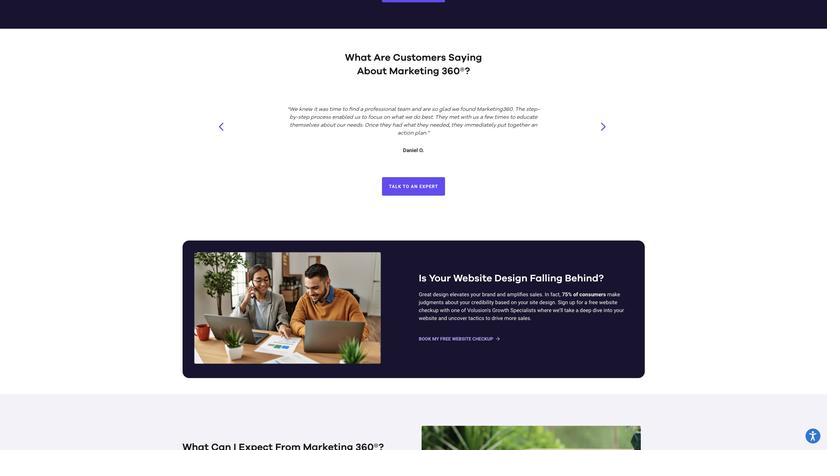 Task type: vqa. For each thing, say whether or not it's contained in the screenshot.
left also
no



Task type: describe. For each thing, give the bounding box(es) containing it.
to up once
[[362, 115, 367, 120]]

met
[[449, 115, 459, 120]]

by-
[[290, 115, 298, 120]]

open accessibe: accessibility options, statement and help image
[[810, 432, 817, 441]]

professional
[[365, 107, 396, 112]]

dive
[[593, 308, 603, 314]]

specialists
[[511, 308, 536, 314]]

and inside we knew it was time to find a professional team and are so glad we found marketing360. the step- by-step process enabled us to focus on what we do best. they met with us a few times to educate themselves about our needs. once they had what they needed, they immediately put together an action plan.
[[412, 107, 421, 112]]

1 vertical spatial we
[[405, 115, 412, 120]]

brand
[[482, 292, 496, 298]]

on inside we knew it was time to find a professional team and are so glad we found marketing360. the step- by-step process enabled us to focus on what we do best. they met with us a few times to educate themselves about our needs. once they had what they needed, they immediately put together an action plan.
[[384, 115, 390, 120]]

we
[[290, 107, 298, 112]]

a left few
[[480, 115, 483, 120]]

are
[[374, 53, 391, 63]]

consumers
[[580, 292, 606, 298]]

we'll
[[553, 308, 563, 314]]

sales. inside the make judgments about your credibility based on your site design. sign up for a free website checkup with one of volusion's growth specialists where we'll take a deep dive into your website and uncover tactics to drive more sales.
[[518, 316, 532, 322]]

we knew it was time to find a professional team and are so glad we found marketing360. the step- by-step process enabled us to focus on what we do best. they met with us a few times to educate themselves about our needs. once they had what they needed, they immediately put together an action plan.
[[290, 107, 540, 136]]

is your website design falling behind?
[[419, 274, 604, 284]]

what
[[345, 53, 371, 63]]

1 they from the left
[[380, 123, 391, 128]]

glad
[[439, 107, 451, 112]]

step
[[298, 115, 309, 120]]

1 us from the left
[[354, 115, 360, 120]]

more
[[504, 316, 517, 322]]

step-
[[526, 107, 540, 112]]

1 vertical spatial website
[[419, 316, 437, 322]]

take
[[565, 308, 575, 314]]

daniel o.
[[403, 147, 424, 154]]

time
[[330, 107, 341, 112]]

drive
[[492, 316, 503, 322]]

free
[[589, 300, 598, 306]]

sign
[[558, 300, 568, 306]]

falling
[[530, 274, 563, 284]]

talk to an expert
[[389, 184, 438, 189]]

talk
[[389, 184, 401, 189]]

for
[[577, 300, 583, 306]]

is
[[419, 274, 427, 284]]

team
[[397, 107, 410, 112]]

design
[[495, 274, 528, 284]]

0 vertical spatial sales.
[[530, 292, 544, 298]]

one
[[451, 308, 460, 314]]

1 vertical spatial what
[[403, 123, 416, 128]]

to up together
[[510, 115, 515, 120]]

up
[[570, 300, 575, 306]]

amplifies
[[507, 292, 529, 298]]

are
[[423, 107, 431, 112]]

o.
[[419, 147, 424, 154]]

an inside we knew it was time to find a professional team and are so glad we found marketing360. the step- by-step process enabled us to focus on what we do best. they met with us a few times to educate themselves about our needs. once they had what they needed, they immediately put together an action plan.
[[531, 123, 537, 128]]

to inside the make judgments about your credibility based on your site design. sign up for a free website checkup with one of volusion's growth specialists where we'll take a deep dive into your website and uncover tactics to drive more sales.
[[486, 316, 490, 322]]

book
[[419, 337, 431, 342]]

talk to an expert link
[[382, 177, 445, 196]]

a right take
[[576, 308, 579, 314]]

volusion's
[[467, 308, 491, 314]]

process
[[311, 115, 331, 120]]

great
[[419, 292, 432, 298]]

fact,
[[551, 292, 561, 298]]

arrow_forward_ios
[[599, 122, 609, 132]]

saying
[[449, 53, 482, 63]]

free
[[440, 337, 451, 342]]

your right into
[[614, 308, 624, 314]]

put
[[497, 123, 506, 128]]

marketing360 image
[[422, 426, 641, 450]]

action
[[398, 131, 414, 136]]

0 vertical spatial what
[[391, 115, 404, 120]]

elevates
[[450, 292, 469, 298]]

the
[[515, 107, 525, 112]]

behind?
[[565, 274, 604, 284]]

site
[[530, 300, 538, 306]]

into
[[604, 308, 613, 314]]

marketing360.
[[477, 107, 514, 112]]

times
[[495, 115, 509, 120]]

daniel
[[403, 147, 418, 154]]

your up credibility
[[471, 292, 481, 298]]

0 vertical spatial we
[[452, 107, 459, 112]]

your
[[429, 274, 451, 284]]

had
[[392, 123, 402, 128]]

found
[[460, 107, 476, 112]]

what are customers saying about marketing 360®?
[[345, 53, 482, 76]]

daniel o. option
[[277, 78, 550, 177]]

with inside the make judgments about your credibility based on your site design. sign up for a free website checkup with one of volusion's growth specialists where we'll take a deep dive into your website and uncover tactics to drive more sales.
[[440, 308, 450, 314]]

themselves
[[290, 123, 319, 128]]

tactics
[[469, 316, 484, 322]]

checkup
[[419, 308, 439, 314]]



Task type: locate. For each thing, give the bounding box(es) containing it.
0 vertical spatial and
[[412, 107, 421, 112]]

0 horizontal spatial of
[[461, 308, 466, 314]]

great design elevates your brand and amplifies sales. in fact, 75% of consumers
[[419, 292, 606, 298]]

and inside the make judgments about your credibility based on your site design. sign up for a free website checkup with one of volusion's growth specialists where we'll take a deep dive into your website and uncover tactics to drive more sales.
[[439, 316, 447, 322]]

your up specialists
[[518, 300, 528, 306]]

0 horizontal spatial we
[[405, 115, 412, 120]]

website down the checkup
[[419, 316, 437, 322]]

expert
[[419, 184, 438, 189]]

sales. down specialists
[[518, 316, 532, 322]]

make
[[607, 292, 620, 298]]

find
[[349, 107, 359, 112]]

to left drive
[[486, 316, 490, 322]]

of
[[573, 292, 578, 298], [461, 308, 466, 314]]

website inside book my free website checkup arrow_forward
[[452, 337, 471, 342]]

website up into
[[599, 300, 618, 306]]

design
[[433, 292, 449, 298]]

1 horizontal spatial and
[[439, 316, 447, 322]]

and left "uncover"
[[439, 316, 447, 322]]

customers
[[393, 53, 446, 63]]

about up one
[[445, 300, 459, 306]]

website
[[599, 300, 618, 306], [419, 316, 437, 322]]

about
[[321, 123, 335, 128], [445, 300, 459, 306]]

your down elevates
[[460, 300, 470, 306]]

1 horizontal spatial with
[[461, 115, 472, 120]]

to up enabled
[[342, 107, 348, 112]]

1 vertical spatial sales.
[[518, 316, 532, 322]]

360®?
[[442, 66, 470, 76]]

0 vertical spatial of
[[573, 292, 578, 298]]

arrow_back_ios
[[219, 122, 229, 132]]

about inside the make judgments about your credibility based on your site design. sign up for a free website checkup with one of volusion's growth specialists where we'll take a deep dive into your website and uncover tactics to drive more sales.
[[445, 300, 459, 306]]

us
[[354, 115, 360, 120], [473, 115, 479, 120]]

what
[[391, 115, 404, 120], [403, 123, 416, 128]]

together
[[508, 123, 530, 128]]

about
[[357, 66, 387, 76]]

our
[[337, 123, 345, 128]]

immediately
[[464, 123, 496, 128]]

with
[[461, 115, 472, 120], [440, 308, 450, 314]]

on inside the make judgments about your credibility based on your site design. sign up for a free website checkup with one of volusion's growth specialists where we'll take a deep dive into your website and uncover tactics to drive more sales.
[[511, 300, 517, 306]]

my
[[432, 337, 439, 342]]

2 us from the left
[[473, 115, 479, 120]]

to right talk
[[403, 184, 409, 189]]

2 horizontal spatial and
[[497, 292, 506, 298]]

educate
[[517, 115, 538, 120]]

1 horizontal spatial on
[[511, 300, 517, 306]]

1 vertical spatial of
[[461, 308, 466, 314]]

checkup
[[473, 337, 493, 342]]

1 horizontal spatial about
[[445, 300, 459, 306]]

credibility
[[471, 300, 494, 306]]

0 horizontal spatial on
[[384, 115, 390, 120]]

a right for
[[585, 300, 588, 306]]

it
[[314, 107, 317, 112]]

sales.
[[530, 292, 544, 298], [518, 316, 532, 322]]

1 vertical spatial and
[[497, 292, 506, 298]]

your
[[471, 292, 481, 298], [460, 300, 470, 306], [518, 300, 528, 306], [614, 308, 624, 314]]

0 vertical spatial website
[[599, 300, 618, 306]]

in
[[545, 292, 549, 298]]

website
[[453, 274, 492, 284], [452, 337, 471, 342]]

on down great design elevates your brand and amplifies sales. in fact, 75% of consumers
[[511, 300, 517, 306]]

75%
[[562, 292, 572, 298]]

us up the "immediately"
[[473, 115, 479, 120]]

0 vertical spatial with
[[461, 115, 472, 120]]

2 vertical spatial and
[[439, 316, 447, 322]]

to
[[342, 107, 348, 112], [362, 115, 367, 120], [510, 115, 515, 120], [403, 184, 409, 189], [486, 316, 490, 322]]

we up met
[[452, 107, 459, 112]]

1 horizontal spatial of
[[573, 292, 578, 298]]

1 vertical spatial about
[[445, 300, 459, 306]]

do
[[414, 115, 420, 120]]

so
[[432, 107, 438, 112]]

they
[[435, 115, 448, 120]]

on
[[384, 115, 390, 120], [511, 300, 517, 306]]

and
[[412, 107, 421, 112], [497, 292, 506, 298], [439, 316, 447, 322]]

0 vertical spatial on
[[384, 115, 390, 120]]

an
[[531, 123, 537, 128], [411, 184, 418, 189]]

marketing
[[389, 66, 439, 76]]

us up needs.
[[354, 115, 360, 120]]

1 vertical spatial on
[[511, 300, 517, 306]]

0 horizontal spatial us
[[354, 115, 360, 120]]

with inside we knew it was time to find a professional team and are so glad we found marketing360. the step- by-step process enabled us to focus on what we do best. they met with us a few times to educate themselves about our needs. once they had what they needed, they immediately put together an action plan.
[[461, 115, 472, 120]]

we left do
[[405, 115, 412, 120]]

1 horizontal spatial us
[[473, 115, 479, 120]]

growth
[[492, 308, 509, 314]]

0 horizontal spatial website
[[419, 316, 437, 322]]

enabled
[[332, 115, 353, 120]]

an down educate
[[531, 123, 537, 128]]

website right "free"
[[452, 337, 471, 342]]

1 horizontal spatial website
[[599, 300, 618, 306]]

needed,
[[430, 123, 450, 128]]

arrow_forward
[[495, 336, 501, 342]]

few
[[484, 115, 493, 120]]

once
[[365, 123, 378, 128]]

website up elevates
[[453, 274, 492, 284]]

they down met
[[452, 123, 463, 128]]

what up action
[[403, 123, 416, 128]]

they left had
[[380, 123, 391, 128]]

an left expert
[[411, 184, 418, 189]]

and up do
[[412, 107, 421, 112]]

of up up
[[573, 292, 578, 298]]

2 they from the left
[[417, 123, 428, 128]]

deep
[[580, 308, 592, 314]]

1 vertical spatial an
[[411, 184, 418, 189]]

0 horizontal spatial with
[[440, 308, 450, 314]]

about inside we knew it was time to find a professional team and are so glad we found marketing360. the step- by-step process enabled us to focus on what we do best. they met with us a few times to educate themselves about our needs. once they had what they needed, they immediately put together an action plan.
[[321, 123, 335, 128]]

what up had
[[391, 115, 404, 120]]

book my free website checkup arrow_forward
[[419, 336, 501, 342]]

3 they from the left
[[452, 123, 463, 128]]

business check image
[[188, 246, 387, 371]]

design.
[[540, 300, 557, 306]]

of inside the make judgments about your credibility based on your site design. sign up for a free website checkup with one of volusion's growth specialists where we'll take a deep dive into your website and uncover tactics to drive more sales.
[[461, 308, 466, 314]]

based
[[495, 300, 510, 306]]

2 horizontal spatial they
[[452, 123, 463, 128]]

1 vertical spatial with
[[440, 308, 450, 314]]

they
[[380, 123, 391, 128], [417, 123, 428, 128], [452, 123, 463, 128]]

1 horizontal spatial they
[[417, 123, 428, 128]]

best.
[[422, 115, 434, 120]]

uncover
[[449, 316, 467, 322]]

needs.
[[347, 123, 363, 128]]

they up the plan.
[[417, 123, 428, 128]]

a right find
[[360, 107, 363, 112]]

with left one
[[440, 308, 450, 314]]

sales. up the "site"
[[530, 292, 544, 298]]

where
[[537, 308, 552, 314]]

knew
[[299, 107, 313, 112]]

of right one
[[461, 308, 466, 314]]

with down found
[[461, 115, 472, 120]]

plan.
[[415, 131, 427, 136]]

on down professional
[[384, 115, 390, 120]]

and up based
[[497, 292, 506, 298]]

1 horizontal spatial an
[[531, 123, 537, 128]]

0 horizontal spatial and
[[412, 107, 421, 112]]

focus
[[368, 115, 382, 120]]

0 horizontal spatial about
[[321, 123, 335, 128]]

1 horizontal spatial we
[[452, 107, 459, 112]]

0 vertical spatial about
[[321, 123, 335, 128]]

0 horizontal spatial they
[[380, 123, 391, 128]]

0 vertical spatial an
[[531, 123, 537, 128]]

about down process
[[321, 123, 335, 128]]

0 horizontal spatial an
[[411, 184, 418, 189]]

was
[[319, 107, 328, 112]]

0 vertical spatial website
[[453, 274, 492, 284]]

judgments
[[419, 300, 444, 306]]

make judgments about your credibility based on your site design. sign up for a free website checkup with one of volusion's growth specialists where we'll take a deep dive into your website and uncover tactics to drive more sales.
[[419, 292, 624, 322]]

1 vertical spatial website
[[452, 337, 471, 342]]



